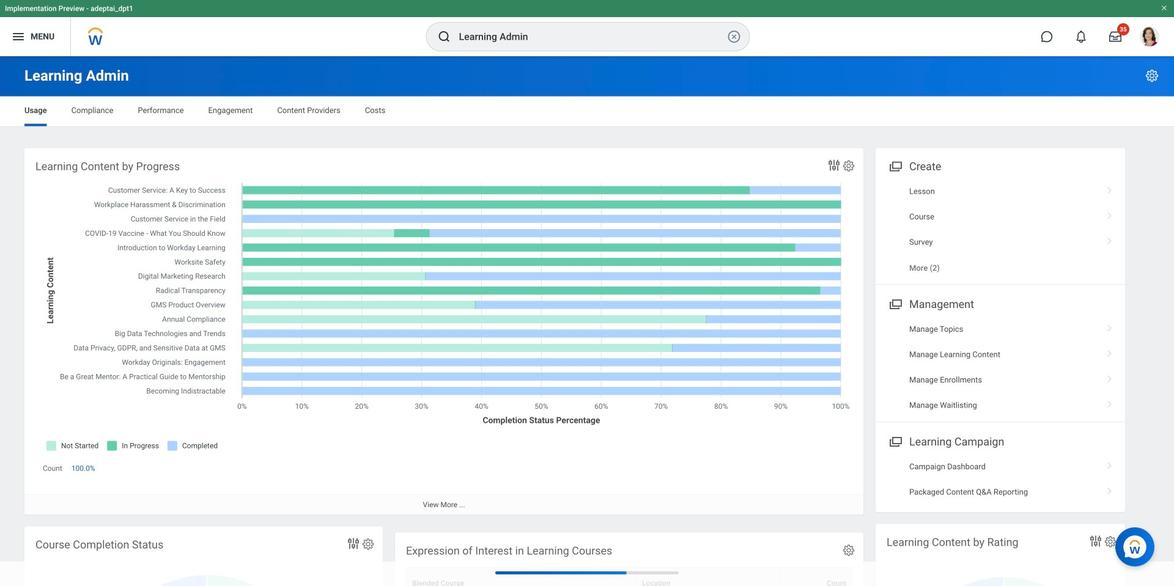 Task type: describe. For each thing, give the bounding box(es) containing it.
6 chevron right image from the top
[[1102, 484, 1118, 496]]

configure and view chart data image for configure course completion status image
[[346, 537, 361, 551]]

1 chevron right image from the top
[[1102, 233, 1118, 246]]

profile logan mcneil image
[[1140, 27, 1160, 49]]

x circle image
[[727, 29, 742, 44]]

2 menu group image from the top
[[887, 433, 904, 450]]

configure course completion status image
[[362, 538, 375, 551]]

learning content by rating element
[[876, 525, 1126, 587]]

notifications large image
[[1075, 31, 1088, 43]]

3 chevron right image from the top
[[1102, 346, 1118, 358]]

list for 2nd menu group icon
[[876, 455, 1126, 505]]

search image
[[437, 29, 452, 44]]

2 chevron right image from the top
[[1102, 208, 1118, 220]]

list for menu group image
[[876, 317, 1126, 418]]

configure this page image
[[1145, 69, 1160, 83]]

configure and view chart data image for configure learning content by rating image
[[1089, 534, 1104, 549]]

course completion status element
[[24, 527, 383, 587]]

3 chevron right image from the top
[[1102, 371, 1118, 384]]



Task type: vqa. For each thing, say whether or not it's contained in the screenshot.
Workday for Create Workday Account
no



Task type: locate. For each thing, give the bounding box(es) containing it.
2 list from the top
[[876, 317, 1126, 418]]

1 vertical spatial list
[[876, 317, 1126, 418]]

1 chevron right image from the top
[[1102, 183, 1118, 195]]

configure learning content by rating image
[[1104, 536, 1118, 549]]

2 vertical spatial chevron right image
[[1102, 371, 1118, 384]]

configure and view chart data image inside learning content by rating element
[[1089, 534, 1104, 549]]

0 vertical spatial list
[[876, 179, 1126, 281]]

4 chevron right image from the top
[[1102, 397, 1118, 409]]

list
[[876, 179, 1126, 281], [876, 317, 1126, 418], [876, 455, 1126, 505]]

0 vertical spatial chevron right image
[[1102, 183, 1118, 195]]

row
[[406, 562, 853, 586]]

Search Workday  search field
[[459, 23, 725, 50]]

list for first menu group icon from the top of the page
[[876, 179, 1126, 281]]

learning content by progress element
[[24, 148, 864, 515]]

close environment banner image
[[1161, 4, 1168, 12]]

configure and view chart data image left configure learning content by rating image
[[1089, 534, 1104, 549]]

configure and view chart data image
[[827, 158, 842, 173]]

inbox large image
[[1110, 31, 1122, 43]]

tab list
[[12, 97, 1162, 126]]

0 horizontal spatial configure and view chart data image
[[346, 537, 361, 551]]

menu group image
[[887, 296, 904, 312]]

1 menu group image from the top
[[887, 158, 904, 174]]

0 vertical spatial menu group image
[[887, 158, 904, 174]]

banner
[[0, 0, 1175, 56]]

justify image
[[11, 29, 26, 44]]

chevron right image
[[1102, 233, 1118, 246], [1102, 321, 1118, 333], [1102, 346, 1118, 358], [1102, 397, 1118, 409], [1102, 458, 1118, 470], [1102, 484, 1118, 496]]

1 list from the top
[[876, 179, 1126, 281]]

menu group image
[[887, 158, 904, 174], [887, 433, 904, 450]]

2 chevron right image from the top
[[1102, 321, 1118, 333]]

configure and view chart data image
[[1089, 534, 1104, 549], [346, 537, 361, 551]]

2 vertical spatial list
[[876, 455, 1126, 505]]

row inside the expression of interest in learning courses element
[[406, 562, 853, 586]]

main content
[[0, 56, 1175, 587]]

configure learning content by progress image
[[842, 159, 856, 173]]

1 vertical spatial menu group image
[[887, 433, 904, 450]]

1 vertical spatial chevron right image
[[1102, 208, 1118, 220]]

configure and view chart data image left configure course completion status image
[[346, 537, 361, 551]]

chevron right image
[[1102, 183, 1118, 195], [1102, 208, 1118, 220], [1102, 371, 1118, 384]]

expression of interest in learning courses element
[[395, 527, 864, 587]]

3 list from the top
[[876, 455, 1126, 505]]

configure and view chart data image inside course completion status element
[[346, 537, 361, 551]]

1 horizontal spatial configure and view chart data image
[[1089, 534, 1104, 549]]

5 chevron right image from the top
[[1102, 458, 1118, 470]]



